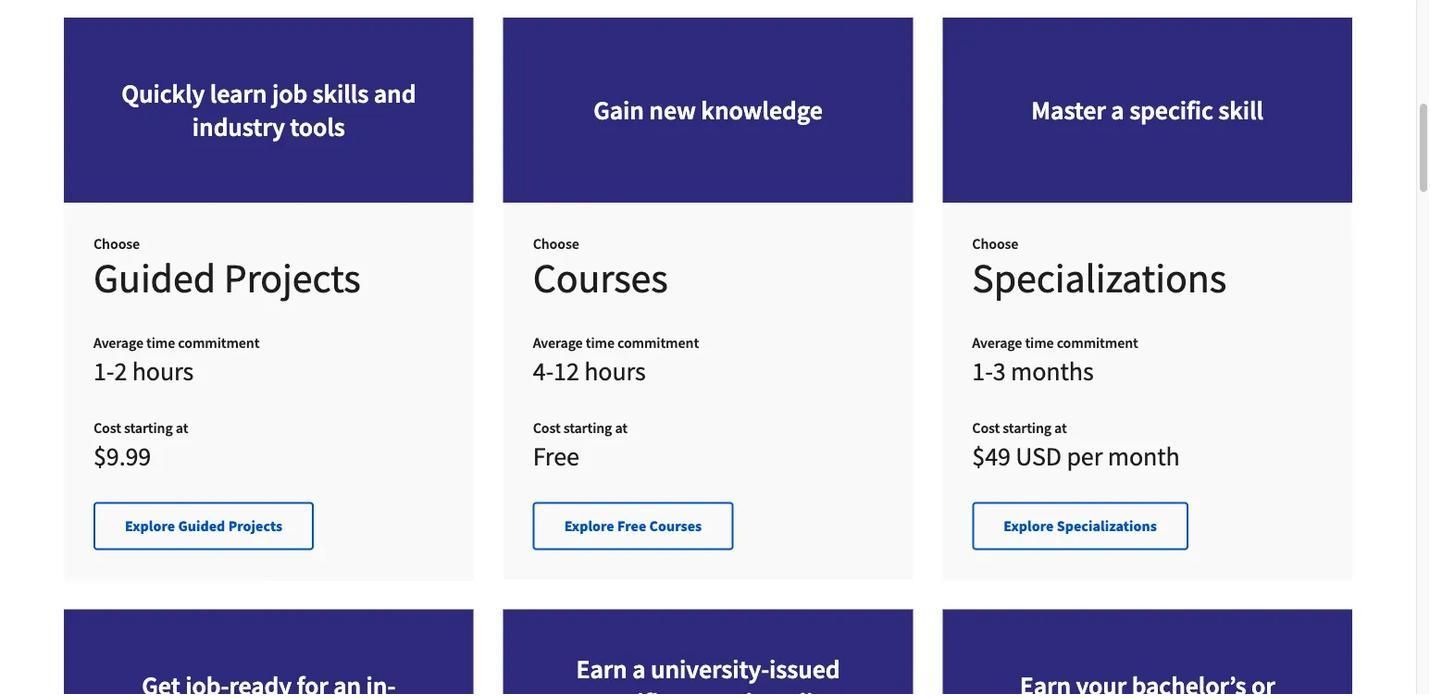 Task type: describe. For each thing, give the bounding box(es) containing it.
explore specializations button
[[972, 503, 1188, 551]]

cost starting at $9.99
[[93, 419, 188, 472]]

guided for explore guided projects
[[178, 517, 225, 536]]

master a specific skill
[[1031, 95, 1264, 127]]

knowledge
[[701, 95, 823, 127]]

choose specializations
[[972, 235, 1226, 304]]

university-
[[651, 653, 769, 685]]

free inside 'button'
[[617, 517, 646, 536]]

choose for specializations
[[972, 235, 1019, 253]]

time for guided
[[146, 334, 175, 353]]

explore specializations
[[1004, 517, 1157, 536]]

choose guided projects
[[93, 235, 361, 304]]

commitment for courses
[[617, 334, 699, 353]]

month
[[1108, 440, 1180, 472]]

$49
[[972, 440, 1011, 472]]

average time commitment 1-2 hours
[[93, 334, 260, 387]]

issued
[[769, 653, 840, 685]]

projects for explore guided projects
[[228, 517, 282, 536]]

cost starting at $49 usd per month
[[972, 419, 1180, 472]]

4-
[[533, 355, 554, 387]]

certificate
[[594, 686, 705, 694]]

commitment for guided
[[178, 334, 260, 353]]

starting for courses
[[563, 419, 612, 438]]

specific
[[1129, 95, 1213, 127]]

average time commitment 4-12 hours
[[533, 334, 699, 387]]

specializations for choose specializations
[[972, 253, 1226, 304]]

master
[[1031, 95, 1106, 127]]

12
[[554, 355, 579, 387]]

industry
[[192, 111, 285, 144]]

0 vertical spatial courses
[[533, 253, 668, 304]]

choose courses
[[533, 235, 668, 304]]

hours for courses
[[584, 355, 646, 387]]

3
[[993, 355, 1006, 387]]

a for earn
[[632, 653, 646, 685]]

average for courses
[[533, 334, 583, 353]]

explore for guided projects
[[125, 517, 175, 536]]

and inside quickly learn job skills and industry tools
[[374, 78, 416, 110]]

skills
[[312, 78, 369, 110]]

choose for courses
[[533, 235, 579, 253]]

explore free courses button
[[533, 503, 733, 551]]

earn a university-issued certificate and credi
[[576, 653, 840, 694]]

explore for courses
[[564, 517, 614, 536]]

choose for guided projects
[[93, 235, 140, 253]]

courses inside 'button'
[[649, 517, 702, 536]]

1- for specializations
[[972, 355, 993, 387]]

learn
[[210, 78, 267, 110]]

at for guided
[[176, 419, 188, 438]]

at for specializations
[[1054, 419, 1067, 438]]

explore for specializations
[[1004, 517, 1054, 536]]

specializations for explore specializations
[[1057, 517, 1157, 536]]



Task type: locate. For each thing, give the bounding box(es) containing it.
starting
[[124, 419, 173, 438], [563, 419, 612, 438], [1003, 419, 1052, 438]]

2 horizontal spatial choose
[[972, 235, 1019, 253]]

time for specializations
[[1025, 334, 1054, 353]]

1 choose from the left
[[93, 235, 140, 253]]

1 cost from the left
[[93, 419, 121, 438]]

0 vertical spatial guided
[[93, 253, 216, 304]]

cost up the "$9.99"
[[93, 419, 121, 438]]

2 horizontal spatial at
[[1054, 419, 1067, 438]]

2 horizontal spatial cost
[[972, 419, 1000, 438]]

explore guided projects button
[[93, 503, 314, 551]]

1 starting from the left
[[124, 419, 173, 438]]

skill
[[1218, 95, 1264, 127]]

and inside earn a university-issued certificate and credi
[[710, 686, 752, 694]]

at down average time commitment 1-2 hours
[[176, 419, 188, 438]]

commitment for specializations
[[1057, 334, 1138, 353]]

0 horizontal spatial starting
[[124, 419, 173, 438]]

2 1- from the left
[[972, 355, 993, 387]]

starting for specializations
[[1003, 419, 1052, 438]]

explore inside button
[[125, 517, 175, 536]]

guided inside choose guided projects
[[93, 253, 216, 304]]

projects inside choose guided projects
[[224, 253, 361, 304]]

1 horizontal spatial free
[[617, 517, 646, 536]]

0 vertical spatial and
[[374, 78, 416, 110]]

hours for guided
[[132, 355, 194, 387]]

choose inside choose guided projects
[[93, 235, 140, 253]]

1 vertical spatial a
[[632, 653, 646, 685]]

3 commitment from the left
[[1057, 334, 1138, 353]]

specializations
[[972, 253, 1226, 304], [1057, 517, 1157, 536]]

3 at from the left
[[1054, 419, 1067, 438]]

hours
[[132, 355, 194, 387], [584, 355, 646, 387]]

average time commitment 1-3 months
[[972, 334, 1138, 387]]

quickly learn job skills and industry tools
[[122, 78, 416, 144]]

1- left months
[[972, 355, 993, 387]]

1 vertical spatial free
[[617, 517, 646, 536]]

courses
[[533, 253, 668, 304], [649, 517, 702, 536]]

3 average from the left
[[972, 334, 1022, 353]]

and
[[374, 78, 416, 110], [710, 686, 752, 694]]

1- for guided
[[93, 355, 114, 387]]

guided for choose guided projects
[[93, 253, 216, 304]]

cost
[[93, 419, 121, 438], [533, 419, 561, 438], [972, 419, 1000, 438]]

time inside average time commitment 1-2 hours
[[146, 334, 175, 353]]

gain new knowledge
[[594, 95, 823, 127]]

0 horizontal spatial average
[[93, 334, 143, 353]]

cost inside cost starting at $9.99
[[93, 419, 121, 438]]

1 vertical spatial specializations
[[1057, 517, 1157, 536]]

1 vertical spatial projects
[[228, 517, 282, 536]]

1 horizontal spatial and
[[710, 686, 752, 694]]

average up 12
[[533, 334, 583, 353]]

1 vertical spatial and
[[710, 686, 752, 694]]

projects
[[224, 253, 361, 304], [228, 517, 282, 536]]

at inside cost starting at $9.99
[[176, 419, 188, 438]]

guided inside button
[[178, 517, 225, 536]]

0 vertical spatial free
[[533, 440, 579, 472]]

new
[[649, 95, 696, 127]]

0 horizontal spatial explore
[[125, 517, 175, 536]]

1 horizontal spatial time
[[586, 334, 615, 353]]

cost starting at free
[[533, 419, 628, 472]]

2 commitment from the left
[[617, 334, 699, 353]]

a
[[1111, 95, 1124, 127], [632, 653, 646, 685]]

starting down 12
[[563, 419, 612, 438]]

average up the 3
[[972, 334, 1022, 353]]

2 horizontal spatial average
[[972, 334, 1022, 353]]

1 vertical spatial courses
[[649, 517, 702, 536]]

1- inside average time commitment 1-3 months
[[972, 355, 993, 387]]

3 choose from the left
[[972, 235, 1019, 253]]

1 horizontal spatial commitment
[[617, 334, 699, 353]]

a inside earn a university-issued certificate and credi
[[632, 653, 646, 685]]

at for courses
[[615, 419, 628, 438]]

$9.99
[[93, 440, 151, 472]]

average inside "average time commitment 4-12 hours"
[[533, 334, 583, 353]]

2
[[114, 355, 127, 387]]

choose inside 'choose specializations'
[[972, 235, 1019, 253]]

average up 2
[[93, 334, 143, 353]]

2 horizontal spatial explore
[[1004, 517, 1054, 536]]

at down "average time commitment 4-12 hours"
[[615, 419, 628, 438]]

1 horizontal spatial starting
[[563, 419, 612, 438]]

average for guided projects
[[93, 334, 143, 353]]

2 horizontal spatial starting
[[1003, 419, 1052, 438]]

cost inside cost starting at $49 usd per month
[[972, 419, 1000, 438]]

1 hours from the left
[[132, 355, 194, 387]]

1 horizontal spatial a
[[1111, 95, 1124, 127]]

0 horizontal spatial a
[[632, 653, 646, 685]]

0 horizontal spatial time
[[146, 334, 175, 353]]

explore free courses link
[[533, 503, 733, 551]]

and down university-
[[710, 686, 752, 694]]

1- up cost starting at $9.99
[[93, 355, 114, 387]]

cost for courses
[[533, 419, 561, 438]]

average inside average time commitment 1-3 months
[[972, 334, 1022, 353]]

hours right 2
[[132, 355, 194, 387]]

0 horizontal spatial commitment
[[178, 334, 260, 353]]

3 cost from the left
[[972, 419, 1000, 438]]

tools
[[290, 111, 345, 144]]

0 vertical spatial specializations
[[972, 253, 1226, 304]]

starting inside cost starting at $9.99
[[124, 419, 173, 438]]

cost inside cost starting at free
[[533, 419, 561, 438]]

0 horizontal spatial free
[[533, 440, 579, 472]]

a for master
[[1111, 95, 1124, 127]]

1 horizontal spatial 1-
[[972, 355, 993, 387]]

commitment
[[178, 334, 260, 353], [617, 334, 699, 353], [1057, 334, 1138, 353]]

2 time from the left
[[586, 334, 615, 353]]

commitment inside average time commitment 1-2 hours
[[178, 334, 260, 353]]

explore guided projects
[[125, 517, 282, 536]]

gain
[[594, 95, 644, 127]]

2 explore from the left
[[564, 517, 614, 536]]

0 horizontal spatial at
[[176, 419, 188, 438]]

0 horizontal spatial 1-
[[93, 355, 114, 387]]

2 at from the left
[[615, 419, 628, 438]]

months
[[1011, 355, 1094, 387]]

2 horizontal spatial time
[[1025, 334, 1054, 353]]

3 explore from the left
[[1004, 517, 1054, 536]]

1 average from the left
[[93, 334, 143, 353]]

3 starting from the left
[[1003, 419, 1052, 438]]

hours right 12
[[584, 355, 646, 387]]

usd
[[1016, 440, 1062, 472]]

1 at from the left
[[176, 419, 188, 438]]

1 horizontal spatial cost
[[533, 419, 561, 438]]

per
[[1067, 440, 1103, 472]]

free inside cost starting at free
[[533, 440, 579, 472]]

1 horizontal spatial at
[[615, 419, 628, 438]]

starting inside cost starting at free
[[563, 419, 612, 438]]

quickly
[[122, 78, 205, 110]]

starting up the "$9.99"
[[124, 419, 173, 438]]

choose
[[93, 235, 140, 253], [533, 235, 579, 253], [972, 235, 1019, 253]]

0 horizontal spatial choose
[[93, 235, 140, 253]]

free
[[533, 440, 579, 472], [617, 517, 646, 536]]

1- inside average time commitment 1-2 hours
[[93, 355, 114, 387]]

2 starting from the left
[[563, 419, 612, 438]]

cost for specializations
[[972, 419, 1000, 438]]

job
[[272, 78, 307, 110]]

starting for guided projects
[[124, 419, 173, 438]]

starting inside cost starting at $49 usd per month
[[1003, 419, 1052, 438]]

commitment inside "average time commitment 4-12 hours"
[[617, 334, 699, 353]]

1 time from the left
[[146, 334, 175, 353]]

1 horizontal spatial explore
[[564, 517, 614, 536]]

0 horizontal spatial and
[[374, 78, 416, 110]]

a right master
[[1111, 95, 1124, 127]]

0 horizontal spatial hours
[[132, 355, 194, 387]]

at inside cost starting at $49 usd per month
[[1054, 419, 1067, 438]]

cost for guided projects
[[93, 419, 121, 438]]

hours inside "average time commitment 4-12 hours"
[[584, 355, 646, 387]]

1-
[[93, 355, 114, 387], [972, 355, 993, 387]]

average for specializations
[[972, 334, 1022, 353]]

2 choose from the left
[[533, 235, 579, 253]]

starting up usd
[[1003, 419, 1052, 438]]

explore specializations link
[[972, 503, 1188, 551]]

explore free courses
[[564, 517, 702, 536]]

explore down the "$9.99"
[[125, 517, 175, 536]]

at up usd
[[1054, 419, 1067, 438]]

average
[[93, 334, 143, 353], [533, 334, 583, 353], [972, 334, 1022, 353]]

cost down "4-"
[[533, 419, 561, 438]]

1 1- from the left
[[93, 355, 114, 387]]

0 horizontal spatial cost
[[93, 419, 121, 438]]

2 horizontal spatial commitment
[[1057, 334, 1138, 353]]

a up certificate
[[632, 653, 646, 685]]

at
[[176, 419, 188, 438], [615, 419, 628, 438], [1054, 419, 1067, 438]]

earn
[[576, 653, 627, 685]]

explore
[[125, 517, 175, 536], [564, 517, 614, 536], [1004, 517, 1054, 536]]

2 average from the left
[[533, 334, 583, 353]]

projects for choose guided projects
[[224, 253, 361, 304]]

time
[[146, 334, 175, 353], [586, 334, 615, 353], [1025, 334, 1054, 353]]

1 explore from the left
[[125, 517, 175, 536]]

average inside average time commitment 1-2 hours
[[93, 334, 143, 353]]

cost up $49
[[972, 419, 1000, 438]]

guided
[[93, 253, 216, 304], [178, 517, 225, 536]]

0 vertical spatial projects
[[224, 253, 361, 304]]

time for courses
[[586, 334, 615, 353]]

choose inside choose courses
[[533, 235, 579, 253]]

1 horizontal spatial average
[[533, 334, 583, 353]]

projects inside button
[[228, 517, 282, 536]]

2 hours from the left
[[584, 355, 646, 387]]

1 horizontal spatial choose
[[533, 235, 579, 253]]

at inside cost starting at free
[[615, 419, 628, 438]]

specializations inside 'button'
[[1057, 517, 1157, 536]]

time inside average time commitment 1-3 months
[[1025, 334, 1054, 353]]

1 horizontal spatial hours
[[584, 355, 646, 387]]

explore down usd
[[1004, 517, 1054, 536]]

0 vertical spatial a
[[1111, 95, 1124, 127]]

explore guided projects link
[[93, 503, 314, 551]]

explore down cost starting at free
[[564, 517, 614, 536]]

3 time from the left
[[1025, 334, 1054, 353]]

2 cost from the left
[[533, 419, 561, 438]]

commitment inside average time commitment 1-3 months
[[1057, 334, 1138, 353]]

and right skills
[[374, 78, 416, 110]]

time inside "average time commitment 4-12 hours"
[[586, 334, 615, 353]]

hours inside average time commitment 1-2 hours
[[132, 355, 194, 387]]

1 commitment from the left
[[178, 334, 260, 353]]

1 vertical spatial guided
[[178, 517, 225, 536]]



Task type: vqa. For each thing, say whether or not it's contained in the screenshot.


